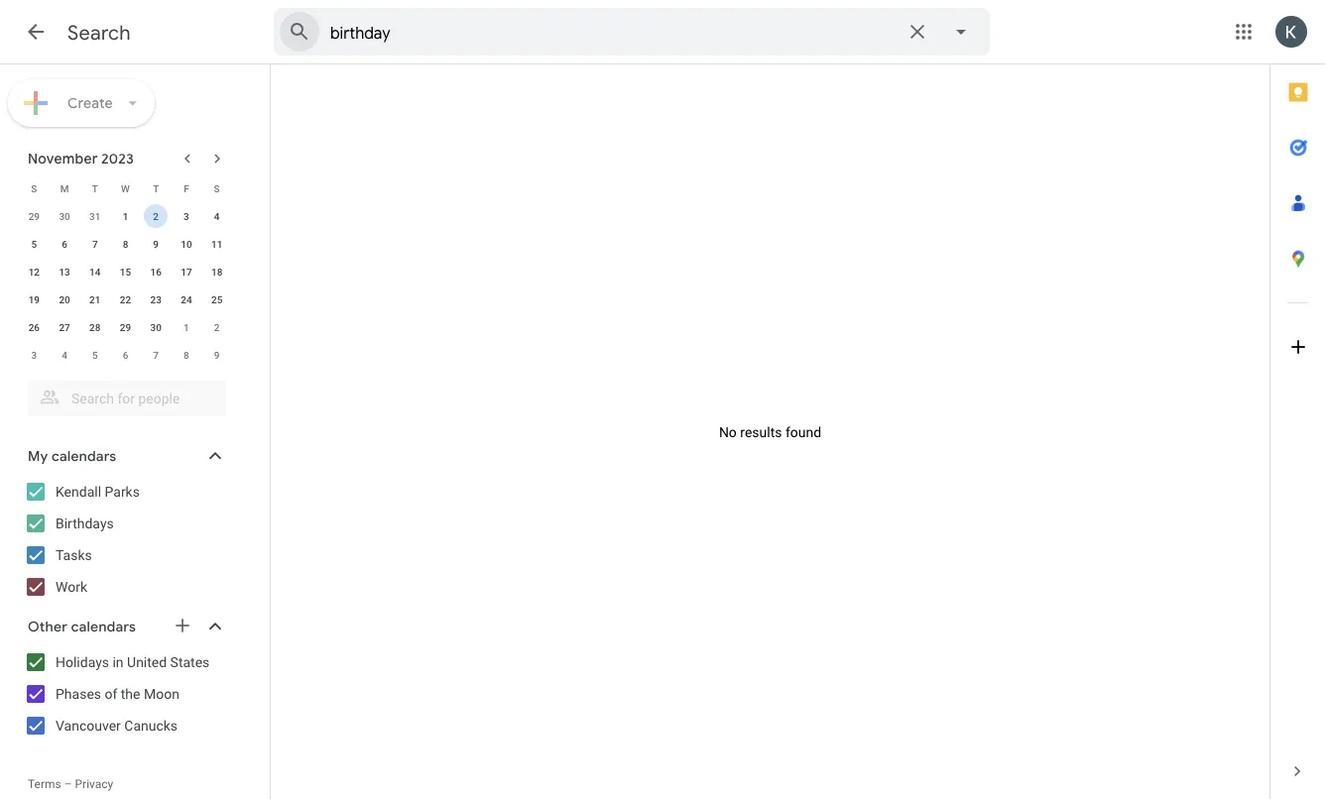 Task type: vqa. For each thing, say whether or not it's contained in the screenshot.
Umlaut
no



Task type: locate. For each thing, give the bounding box(es) containing it.
calendars up in in the left of the page
[[71, 618, 136, 636]]

16 element
[[144, 260, 168, 284]]

go back image
[[24, 20, 48, 44]]

7
[[92, 238, 98, 250], [153, 349, 159, 361]]

0 horizontal spatial 1
[[123, 210, 128, 222]]

0 horizontal spatial 8
[[123, 238, 128, 250]]

3
[[184, 210, 189, 222], [31, 349, 37, 361]]

0 vertical spatial 29
[[28, 210, 40, 222]]

8 down december 1 element
[[184, 349, 189, 361]]

5 up 12 element
[[31, 238, 37, 250]]

tab list
[[1271, 64, 1325, 744]]

1 horizontal spatial 8
[[184, 349, 189, 361]]

7 up 14 element
[[92, 238, 98, 250]]

25
[[211, 294, 223, 306]]

0 horizontal spatial t
[[92, 183, 98, 194]]

my calendars
[[28, 448, 116, 465]]

december 9 element
[[205, 343, 229, 367]]

row containing 29
[[19, 202, 232, 230]]

states
[[170, 654, 210, 671]]

Search for people text field
[[40, 381, 214, 417]]

9
[[153, 238, 159, 250], [214, 349, 220, 361]]

row containing 3
[[19, 341, 232, 369]]

23 element
[[144, 288, 168, 312]]

3 down 26 element
[[31, 349, 37, 361]]

12 element
[[22, 260, 46, 284]]

13
[[59, 266, 70, 278]]

s right 'f' at the left top of the page
[[214, 183, 220, 194]]

1 vertical spatial 5
[[92, 349, 98, 361]]

1 horizontal spatial 30
[[150, 321, 162, 333]]

4 down 27 element
[[62, 349, 67, 361]]

0 horizontal spatial s
[[31, 183, 37, 194]]

18
[[211, 266, 223, 278]]

holidays in united states
[[56, 654, 210, 671]]

9 up 16 element
[[153, 238, 159, 250]]

1 s from the left
[[31, 183, 37, 194]]

0 vertical spatial 6
[[62, 238, 67, 250]]

20
[[59, 294, 70, 306]]

0 horizontal spatial 6
[[62, 238, 67, 250]]

26
[[28, 321, 40, 333]]

1 vertical spatial calendars
[[71, 618, 136, 636]]

9 down december 2 element
[[214, 349, 220, 361]]

0 vertical spatial calendars
[[52, 448, 116, 465]]

6
[[62, 238, 67, 250], [123, 349, 128, 361]]

row up 22 element
[[19, 258, 232, 286]]

december 2 element
[[205, 315, 229, 339]]

work
[[56, 579, 87, 595]]

30 down "m"
[[59, 210, 70, 222]]

30 inside october 30 element
[[59, 210, 70, 222]]

t
[[92, 183, 98, 194], [153, 183, 159, 194]]

15
[[120, 266, 131, 278]]

december 5 element
[[83, 343, 107, 367]]

14
[[89, 266, 101, 278]]

12
[[28, 266, 40, 278]]

october 29 element
[[22, 204, 46, 228]]

29 inside "element"
[[120, 321, 131, 333]]

24
[[181, 294, 192, 306]]

20 element
[[53, 288, 76, 312]]

30 for october 30 element on the top left of page
[[59, 210, 70, 222]]

1 horizontal spatial 29
[[120, 321, 131, 333]]

1 down 24 element
[[184, 321, 189, 333]]

parks
[[105, 484, 140, 500]]

6 row from the top
[[19, 314, 232, 341]]

30
[[59, 210, 70, 222], [150, 321, 162, 333]]

17 element
[[175, 260, 198, 284]]

calendars for other calendars
[[71, 618, 136, 636]]

1 horizontal spatial s
[[214, 183, 220, 194]]

holidays
[[56, 654, 109, 671]]

27
[[59, 321, 70, 333]]

row down w
[[19, 202, 232, 230]]

the
[[121, 686, 140, 702]]

0 horizontal spatial 29
[[28, 210, 40, 222]]

0 horizontal spatial 30
[[59, 210, 70, 222]]

0 horizontal spatial 7
[[92, 238, 98, 250]]

22 element
[[114, 288, 137, 312]]

row
[[19, 175, 232, 202], [19, 202, 232, 230], [19, 230, 232, 258], [19, 258, 232, 286], [19, 286, 232, 314], [19, 314, 232, 341], [19, 341, 232, 369]]

8
[[123, 238, 128, 250], [184, 349, 189, 361]]

17
[[181, 266, 192, 278]]

29 for "october 29" element
[[28, 210, 40, 222]]

create button
[[8, 79, 155, 127]]

6 down the 29 "element"
[[123, 349, 128, 361]]

2 cell
[[141, 202, 171, 230]]

0 vertical spatial 5
[[31, 238, 37, 250]]

of
[[105, 686, 117, 702]]

1 vertical spatial 8
[[184, 349, 189, 361]]

calendars up kendall
[[52, 448, 116, 465]]

birthdays
[[56, 515, 114, 532]]

clear search image
[[898, 12, 938, 52]]

united
[[127, 654, 167, 671]]

0 vertical spatial 8
[[123, 238, 128, 250]]

no results found
[[719, 424, 822, 440]]

6 up 13 element
[[62, 238, 67, 250]]

0 vertical spatial 30
[[59, 210, 70, 222]]

1 horizontal spatial 5
[[92, 349, 98, 361]]

m
[[60, 183, 69, 194]]

1
[[123, 210, 128, 222], [184, 321, 189, 333]]

1 vertical spatial 3
[[31, 349, 37, 361]]

5 inside "element"
[[92, 349, 98, 361]]

0 horizontal spatial 2
[[153, 210, 159, 222]]

row group
[[19, 202, 232, 369]]

1 horizontal spatial 3
[[184, 210, 189, 222]]

2023
[[101, 150, 134, 167]]

1 vertical spatial 2
[[214, 321, 220, 333]]

1 vertical spatial 30
[[150, 321, 162, 333]]

search image
[[280, 12, 319, 52]]

october 31 element
[[83, 204, 107, 228]]

2 row from the top
[[19, 202, 232, 230]]

26 element
[[22, 315, 46, 339]]

row down 2023 at the left top
[[19, 175, 232, 202]]

7 down 30 element on the top
[[153, 349, 159, 361]]

1 t from the left
[[92, 183, 98, 194]]

2
[[153, 210, 159, 222], [214, 321, 220, 333]]

row up 15 element
[[19, 230, 232, 258]]

1 down w
[[123, 210, 128, 222]]

10 element
[[175, 232, 198, 256]]

1 vertical spatial 1
[[184, 321, 189, 333]]

t up the 2 cell
[[153, 183, 159, 194]]

29 down 22
[[120, 321, 131, 333]]

7 row from the top
[[19, 341, 232, 369]]

row containing s
[[19, 175, 232, 202]]

2 s from the left
[[214, 183, 220, 194]]

row up the december 6 element
[[19, 314, 232, 341]]

s
[[31, 183, 37, 194], [214, 183, 220, 194]]

8 up 15 element
[[123, 238, 128, 250]]

0 vertical spatial 1
[[123, 210, 128, 222]]

0 horizontal spatial 4
[[62, 349, 67, 361]]

1 horizontal spatial 7
[[153, 349, 159, 361]]

11 element
[[205, 232, 229, 256]]

3 row from the top
[[19, 230, 232, 258]]

5 down 28 element
[[92, 349, 98, 361]]

None search field
[[274, 8, 990, 56]]

t up october 31 element
[[92, 183, 98, 194]]

14 element
[[83, 260, 107, 284]]

21
[[89, 294, 101, 306]]

1 vertical spatial 9
[[214, 349, 220, 361]]

1 vertical spatial 7
[[153, 349, 159, 361]]

None search field
[[0, 373, 246, 417]]

1 horizontal spatial 1
[[184, 321, 189, 333]]

november
[[28, 150, 98, 167]]

calendars inside other calendars dropdown button
[[71, 618, 136, 636]]

s up "october 29" element
[[31, 183, 37, 194]]

1 horizontal spatial 2
[[214, 321, 220, 333]]

28
[[89, 321, 101, 333]]

4 inside december 4 element
[[62, 349, 67, 361]]

4 up 11 element
[[214, 210, 220, 222]]

30 inside 30 element
[[150, 321, 162, 333]]

1 vertical spatial 29
[[120, 321, 131, 333]]

1 horizontal spatial t
[[153, 183, 159, 194]]

19
[[28, 294, 40, 306]]

calendars inside my calendars dropdown button
[[52, 448, 116, 465]]

5
[[31, 238, 37, 250], [92, 349, 98, 361]]

29
[[28, 210, 40, 222], [120, 321, 131, 333]]

1 row from the top
[[19, 175, 232, 202]]

row group containing 29
[[19, 202, 232, 369]]

0 vertical spatial 4
[[214, 210, 220, 222]]

terms link
[[28, 778, 61, 792]]

row containing 26
[[19, 314, 232, 341]]

0 vertical spatial 2
[[153, 210, 159, 222]]

phases
[[56, 686, 101, 702]]

phases of the moon
[[56, 686, 179, 702]]

3 down 'f' at the left top of the page
[[184, 210, 189, 222]]

29 left october 30 element on the top left of page
[[28, 210, 40, 222]]

4 row from the top
[[19, 258, 232, 286]]

4
[[214, 210, 220, 222], [62, 349, 67, 361]]

other calendars list
[[4, 647, 246, 742]]

search heading
[[67, 20, 131, 45]]

calendars
[[52, 448, 116, 465], [71, 618, 136, 636]]

december 4 element
[[53, 343, 76, 367]]

5 row from the top
[[19, 286, 232, 314]]

1 vertical spatial 6
[[123, 349, 128, 361]]

kendall parks
[[56, 484, 140, 500]]

row up the 29 "element"
[[19, 286, 232, 314]]

row down the 29 "element"
[[19, 341, 232, 369]]

in
[[113, 654, 124, 671]]

1 vertical spatial 4
[[62, 349, 67, 361]]

no
[[719, 424, 737, 440]]

30 down the 23
[[150, 321, 162, 333]]

0 vertical spatial 9
[[153, 238, 159, 250]]

0 horizontal spatial 5
[[31, 238, 37, 250]]

23
[[150, 294, 162, 306]]



Task type: describe. For each thing, give the bounding box(es) containing it.
0 horizontal spatial 9
[[153, 238, 159, 250]]

31
[[89, 210, 101, 222]]

w
[[121, 183, 130, 194]]

16
[[150, 266, 162, 278]]

2 t from the left
[[153, 183, 159, 194]]

29 element
[[114, 315, 137, 339]]

privacy link
[[75, 778, 113, 792]]

2 inside cell
[[153, 210, 159, 222]]

vancouver canucks
[[56, 718, 178, 734]]

calendars for my calendars
[[52, 448, 116, 465]]

0 horizontal spatial 3
[[31, 349, 37, 361]]

27 element
[[53, 315, 76, 339]]

13 element
[[53, 260, 76, 284]]

terms
[[28, 778, 61, 792]]

21 element
[[83, 288, 107, 312]]

tasks
[[56, 547, 92, 564]]

1 horizontal spatial 4
[[214, 210, 220, 222]]

results
[[740, 424, 782, 440]]

10
[[181, 238, 192, 250]]

vancouver
[[56, 718, 121, 734]]

create
[[67, 94, 113, 112]]

privacy
[[75, 778, 113, 792]]

29 for the 29 "element"
[[120, 321, 131, 333]]

my
[[28, 448, 48, 465]]

october 30 element
[[53, 204, 76, 228]]

other
[[28, 618, 68, 636]]

0 vertical spatial 7
[[92, 238, 98, 250]]

22
[[120, 294, 131, 306]]

row containing 12
[[19, 258, 232, 286]]

Search text field
[[330, 23, 894, 43]]

december 6 element
[[114, 343, 137, 367]]

24 element
[[175, 288, 198, 312]]

30 for 30 element on the top
[[150, 321, 162, 333]]

canucks
[[124, 718, 178, 734]]

my calendars button
[[4, 441, 246, 472]]

8 inside 'december 8' element
[[184, 349, 189, 361]]

my calendars list
[[4, 476, 246, 603]]

kendall
[[56, 484, 101, 500]]

other calendars button
[[4, 611, 246, 643]]

december 1 element
[[175, 315, 198, 339]]

found
[[786, 424, 822, 440]]

25 element
[[205, 288, 229, 312]]

november 2023 grid
[[19, 175, 232, 369]]

search
[[67, 20, 131, 45]]

18 element
[[205, 260, 229, 284]]

1 horizontal spatial 9
[[214, 349, 220, 361]]

december 7 element
[[144, 343, 168, 367]]

30 element
[[144, 315, 168, 339]]

search options image
[[942, 12, 981, 52]]

0 vertical spatial 3
[[184, 210, 189, 222]]

add other calendars image
[[173, 616, 192, 636]]

19 element
[[22, 288, 46, 312]]

11
[[211, 238, 223, 250]]

november 2023
[[28, 150, 134, 167]]

december 8 element
[[175, 343, 198, 367]]

december 3 element
[[22, 343, 46, 367]]

row containing 19
[[19, 286, 232, 314]]

–
[[64, 778, 72, 792]]

1 horizontal spatial 6
[[123, 349, 128, 361]]

row containing 5
[[19, 230, 232, 258]]

15 element
[[114, 260, 137, 284]]

other calendars
[[28, 618, 136, 636]]

f
[[184, 183, 189, 194]]

moon
[[144, 686, 179, 702]]

terms – privacy
[[28, 778, 113, 792]]

28 element
[[83, 315, 107, 339]]



